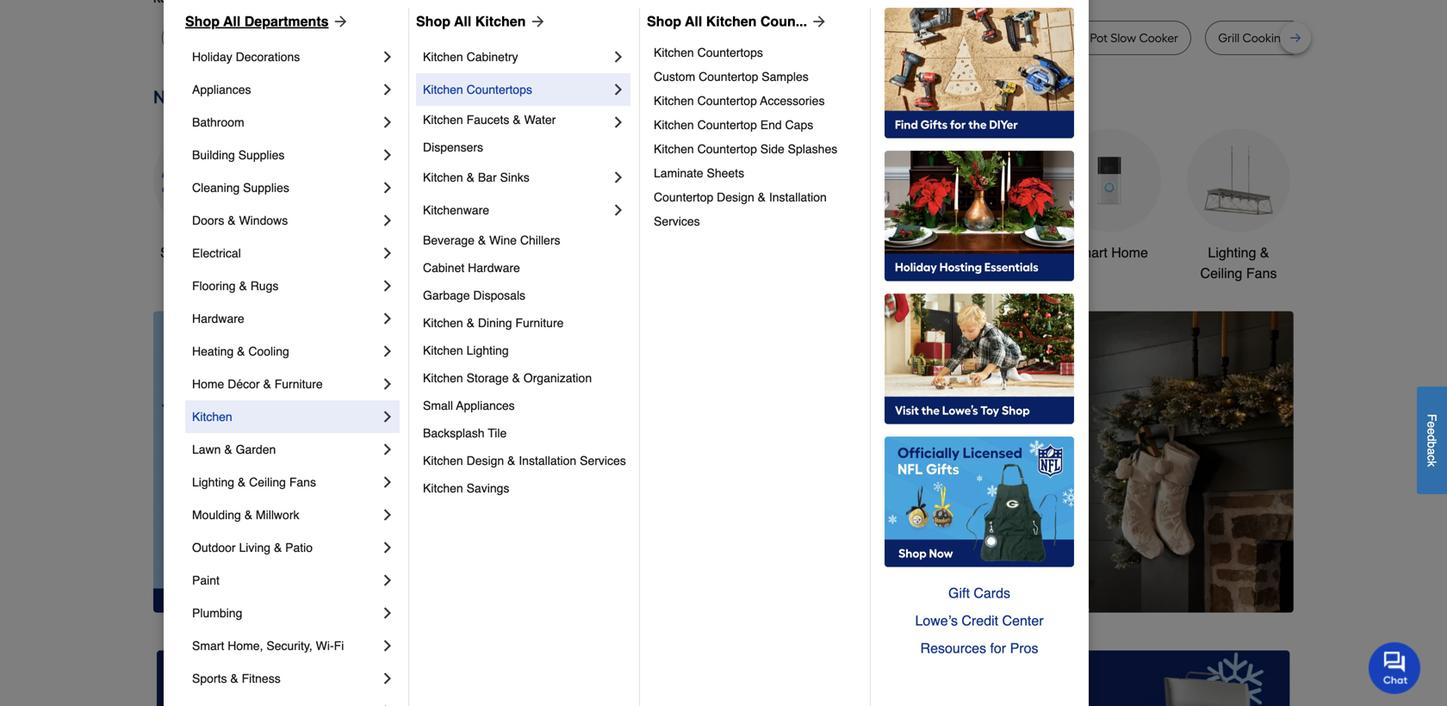 Task type: describe. For each thing, give the bounding box(es) containing it.
1 horizontal spatial hardware
[[468, 261, 520, 275]]

appliances link
[[192, 73, 379, 106]]

moulding & millwork
[[192, 508, 299, 522]]

furniture for home décor & furniture
[[275, 377, 323, 391]]

2 e from the top
[[1426, 428, 1439, 435]]

backsplash
[[423, 427, 485, 440]]

shop all kitchen link
[[416, 11, 547, 32]]

1 cooker from the left
[[203, 31, 243, 45]]

beverage & wine chillers link
[[423, 227, 627, 254]]

up to 35 percent off select small appliances. image
[[544, 651, 904, 707]]

gift
[[949, 586, 970, 601]]

3 pot from the left
[[900, 31, 918, 45]]

decorations for holiday
[[236, 50, 300, 64]]

smart home
[[1071, 245, 1149, 261]]

get up to 2 free select tools or batteries when you buy 1 with select purchases. image
[[157, 651, 516, 707]]

0 horizontal spatial home
[[192, 377, 224, 391]]

plumbing link
[[192, 597, 379, 630]]

smart home link
[[1058, 129, 1162, 263]]

chevron right image for building supplies
[[379, 146, 396, 164]]

outdoor for outdoor tools & equipment
[[802, 245, 852, 261]]

tools link
[[412, 129, 515, 263]]

décor
[[228, 377, 260, 391]]

shop these last-minute gifts. $99 or less. quantities are limited and won't last. image
[[153, 311, 432, 613]]

2 horizontal spatial lighting
[[1208, 245, 1257, 261]]

kitchen lighting link
[[423, 337, 627, 365]]

0 vertical spatial kitchen countertops link
[[654, 41, 858, 65]]

chevron right image for kitchen
[[379, 408, 396, 426]]

arrow right image for shop all kitchen coun...
[[807, 13, 828, 30]]

garbage disposals
[[423, 289, 526, 302]]

1 vertical spatial bathroom
[[951, 245, 1011, 261]]

outdoor for outdoor living & patio
[[192, 541, 236, 555]]

kitchen countertop end caps
[[654, 118, 814, 132]]

0 horizontal spatial lighting & ceiling fans link
[[192, 466, 379, 499]]

home,
[[228, 639, 263, 653]]

crock for crock pot
[[282, 31, 315, 45]]

laminate sheets link
[[654, 161, 858, 185]]

f e e d b a c k button
[[1418, 387, 1448, 495]]

holiday decorations link
[[192, 41, 379, 73]]

sports & fitness
[[192, 672, 281, 686]]

holiday decorations
[[192, 50, 300, 64]]

kitchen & dining furniture
[[423, 316, 564, 330]]

smart for smart home, security, wi-fi
[[192, 639, 224, 653]]

ceiling inside lighting & ceiling fans
[[1201, 265, 1243, 281]]

crock for crock pot cooking pot
[[795, 31, 828, 45]]

2 slow from the left
[[408, 31, 433, 45]]

f
[[1426, 414, 1439, 422]]

fitness
[[242, 672, 281, 686]]

custom countertop samples
[[654, 70, 809, 84]]

chevron right image for lighting & ceiling fans
[[379, 474, 396, 491]]

countertop
[[578, 31, 641, 45]]

faucets
[[467, 113, 510, 127]]

supplies for building supplies
[[238, 148, 285, 162]]

end
[[761, 118, 782, 132]]

countertop for samples
[[699, 70, 759, 84]]

3 cooker from the left
[[1140, 31, 1179, 45]]

chevron right image for paint
[[379, 572, 396, 589]]

building supplies link
[[192, 139, 379, 171]]

furniture for kitchen & dining furniture
[[516, 316, 564, 330]]

for
[[990, 641, 1007, 657]]

shop all deals link
[[153, 129, 257, 263]]

building
[[192, 148, 235, 162]]

water
[[524, 113, 556, 127]]

gift cards
[[949, 586, 1011, 601]]

wine
[[489, 234, 517, 247]]

cooling
[[248, 345, 289, 358]]

pot for crock pot cooking pot
[[830, 31, 848, 45]]

3 slow from the left
[[1111, 31, 1137, 45]]

1 cooking from the left
[[851, 31, 897, 45]]

grill cooking grate & warming rack
[[1219, 31, 1419, 45]]

microwave
[[515, 31, 575, 45]]

kitchen lighting
[[423, 344, 509, 358]]

lawn & garden
[[192, 443, 276, 457]]

windows
[[239, 214, 288, 227]]

warming
[[1338, 31, 1389, 45]]

grate
[[1292, 31, 1323, 45]]

living
[[239, 541, 271, 555]]

kitchenware
[[423, 203, 489, 217]]

& inside outdoor tools & equipment
[[891, 245, 901, 261]]

1 horizontal spatial appliances
[[456, 399, 515, 413]]

kitchen & bar sinks link
[[423, 161, 610, 194]]

1 vertical spatial hardware
[[192, 312, 244, 326]]

cabinet hardware
[[423, 261, 520, 275]]

services for countertop design & installation services
[[654, 215, 700, 228]]

chevron right image for home décor & furniture
[[379, 376, 396, 393]]

building supplies
[[192, 148, 285, 162]]

kitchenware link
[[423, 194, 610, 227]]

lowe's credit center link
[[885, 608, 1075, 635]]

chevron right image for flooring & rugs
[[379, 277, 396, 295]]

find gifts for the diyer. image
[[885, 8, 1075, 139]]

dining
[[478, 316, 512, 330]]

savings
[[467, 482, 510, 495]]

moulding
[[192, 508, 241, 522]]

kitchen savings
[[423, 482, 510, 495]]

heating & cooling link
[[192, 335, 379, 368]]

arrow right image for shop all departments
[[329, 13, 349, 30]]

chevron right image for kitchen & bar sinks
[[610, 169, 627, 186]]

chevron right image for holiday decorations
[[379, 48, 396, 65]]

chevron right image for kitchen cabinetry
[[610, 48, 627, 65]]

plumbing
[[192, 607, 242, 620]]

shop for shop all kitchen
[[416, 13, 451, 29]]

heating & cooling
[[192, 345, 289, 358]]

services for kitchen design & installation services
[[580, 454, 626, 468]]

kitchen design & installation services
[[423, 454, 626, 468]]

sports & fitness link
[[192, 663, 379, 695]]

decorations for christmas
[[556, 265, 630, 281]]

beverage
[[423, 234, 475, 247]]

backsplash tile
[[423, 427, 507, 440]]

chevron right image for plumbing
[[379, 605, 396, 622]]

kitchen & dining furniture link
[[423, 309, 627, 337]]

kitchen inside the kitchen faucets & water dispensers
[[423, 113, 463, 127]]

kitchen countertops for the top kitchen countertops link
[[654, 46, 763, 59]]

coun...
[[761, 13, 807, 29]]

chevron right image for lawn & garden
[[379, 441, 396, 458]]

dispensers
[[423, 140, 483, 154]]

triple
[[375, 31, 405, 45]]

electrical
[[192, 246, 241, 260]]

rack
[[1392, 31, 1419, 45]]

2 cooking from the left
[[1243, 31, 1289, 45]]

chevron right image for appliances
[[379, 81, 396, 98]]

0 horizontal spatial fans
[[289, 476, 316, 489]]

1 slow from the left
[[175, 31, 201, 45]]

chevron right image for outdoor living & patio
[[379, 539, 396, 557]]

shop
[[160, 245, 192, 261]]

gift cards link
[[885, 580, 1075, 608]]

officially licensed n f l gifts. shop now. image
[[885, 437, 1075, 568]]

0 vertical spatial countertops
[[698, 46, 763, 59]]

shop all kitchen coun... link
[[647, 11, 828, 32]]

doors
[[192, 214, 224, 227]]

kitchen inside 'link'
[[654, 142, 694, 156]]

design for countertop
[[717, 190, 755, 204]]

triple slow cooker
[[375, 31, 476, 45]]

pot for crock pot slow cooker
[[1090, 31, 1108, 45]]

moulding & millwork link
[[192, 499, 379, 532]]

cleaning supplies
[[192, 181, 289, 195]]

tools inside outdoor tools & equipment
[[856, 245, 888, 261]]

home décor & furniture
[[192, 377, 323, 391]]

resources for pros
[[921, 641, 1039, 657]]

millwork
[[256, 508, 299, 522]]

all for shop all kitchen
[[454, 13, 472, 29]]

samples
[[762, 70, 809, 84]]



Task type: locate. For each thing, give the bounding box(es) containing it.
tools up equipment
[[856, 245, 888, 261]]

caps
[[785, 118, 814, 132]]

0 horizontal spatial kitchen countertops
[[423, 83, 532, 97]]

cooker up holiday
[[203, 31, 243, 45]]

garden
[[236, 443, 276, 457]]

0 vertical spatial hardware
[[468, 261, 520, 275]]

chat invite button image
[[1369, 642, 1422, 695]]

sinks
[[500, 171, 530, 184]]

cleaning supplies link
[[192, 171, 379, 204]]

1 horizontal spatial home
[[1112, 245, 1149, 261]]

chevron right image for sports & fitness
[[379, 670, 396, 688]]

holiday
[[192, 50, 232, 64]]

shop for shop all departments
[[185, 13, 220, 29]]

0 vertical spatial fans
[[1247, 265, 1277, 281]]

cabinetry
[[467, 50, 518, 64]]

& inside the kitchen faucets & water dispensers
[[513, 113, 521, 127]]

0 horizontal spatial kitchen countertops link
[[423, 73, 610, 106]]

supplies inside cleaning supplies link
[[243, 181, 289, 195]]

0 vertical spatial supplies
[[238, 148, 285, 162]]

0 horizontal spatial tools
[[448, 245, 480, 261]]

countertop for end
[[698, 118, 757, 132]]

1 vertical spatial home
[[192, 377, 224, 391]]

home décor & furniture link
[[192, 368, 379, 401]]

installation for countertop design & installation services
[[769, 190, 827, 204]]

crock down coun... at the top of page
[[795, 31, 828, 45]]

lowe's
[[916, 613, 958, 629]]

1 horizontal spatial lighting & ceiling fans
[[1201, 245, 1277, 281]]

1 horizontal spatial crock
[[795, 31, 828, 45]]

kitchen storage & organization link
[[423, 365, 627, 392]]

home
[[1112, 245, 1149, 261], [192, 377, 224, 391]]

1 horizontal spatial bathroom
[[951, 245, 1011, 261]]

shop inside "link"
[[185, 13, 220, 29]]

chevron right image for hardware
[[379, 310, 396, 327]]

countertop up 'sheets'
[[698, 142, 757, 156]]

services up the kitchen savings link
[[580, 454, 626, 468]]

chevron right image for electrical
[[379, 245, 396, 262]]

all for shop all departments
[[223, 13, 241, 29]]

0 horizontal spatial crock
[[282, 31, 315, 45]]

pot for crock pot
[[318, 31, 335, 45]]

1 crock from the left
[[282, 31, 315, 45]]

hardware down beverage & wine chillers
[[468, 261, 520, 275]]

0 vertical spatial outdoor
[[802, 245, 852, 261]]

installation inside countertop design & installation services
[[769, 190, 827, 204]]

shop for shop all kitchen coun...
[[647, 13, 682, 29]]

decorations inside 'holiday decorations' link
[[236, 50, 300, 64]]

slow cooker
[[175, 31, 243, 45]]

1 vertical spatial supplies
[[243, 181, 289, 195]]

2 vertical spatial lighting
[[192, 476, 234, 489]]

arrow right image inside shop all departments "link"
[[329, 13, 349, 30]]

side
[[761, 142, 785, 156]]

0 vertical spatial decorations
[[236, 50, 300, 64]]

design for kitchen
[[467, 454, 504, 468]]

kitchen countertops link up water
[[423, 73, 610, 106]]

1 horizontal spatial tools
[[856, 245, 888, 261]]

kitchen design & installation services link
[[423, 447, 627, 475]]

appliances down 'storage' on the left bottom
[[456, 399, 515, 413]]

cooker
[[203, 31, 243, 45], [436, 31, 476, 45], [1140, 31, 1179, 45]]

0 vertical spatial services
[[654, 215, 700, 228]]

1 horizontal spatial bathroom link
[[929, 129, 1032, 263]]

kitchen link
[[192, 401, 379, 433]]

decorations down shop all departments "link"
[[236, 50, 300, 64]]

1 horizontal spatial countertops
[[698, 46, 763, 59]]

e up b
[[1426, 428, 1439, 435]]

cooker down shop all kitchen
[[436, 31, 476, 45]]

lowe's credit center
[[916, 613, 1044, 629]]

1 e from the top
[[1426, 422, 1439, 428]]

f e e d b a c k
[[1426, 414, 1439, 467]]

1 vertical spatial lighting & ceiling fans link
[[192, 466, 379, 499]]

shop all kitchen
[[416, 13, 526, 29]]

kitchen
[[475, 13, 526, 29], [706, 13, 757, 29], [654, 46, 694, 59], [423, 50, 463, 64], [423, 83, 463, 97], [654, 94, 694, 108], [423, 113, 463, 127], [654, 118, 694, 132], [654, 142, 694, 156], [423, 171, 463, 184], [423, 316, 463, 330], [423, 344, 463, 358], [423, 371, 463, 385], [192, 410, 232, 424], [423, 454, 463, 468], [423, 482, 463, 495]]

1 vertical spatial lighting
[[467, 344, 509, 358]]

resources
[[921, 641, 987, 657]]

fi
[[334, 639, 344, 653]]

countertop inside 'link'
[[698, 142, 757, 156]]

scroll to item #4 element
[[913, 580, 958, 591]]

all for shop all deals
[[196, 245, 211, 261]]

shop all departments link
[[185, 11, 349, 32]]

1 vertical spatial installation
[[519, 454, 577, 468]]

countertops up faucets
[[467, 83, 532, 97]]

2 shop from the left
[[416, 13, 451, 29]]

1 horizontal spatial cooking
[[1243, 31, 1289, 45]]

services down laminate
[[654, 215, 700, 228]]

0 vertical spatial appliances
[[192, 83, 251, 97]]

0 vertical spatial kitchen countertops
[[654, 46, 763, 59]]

kitchen countertops down the food warmer
[[654, 46, 763, 59]]

security,
[[267, 639, 313, 653]]

hardware down flooring
[[192, 312, 244, 326]]

& inside countertop design & installation services
[[758, 190, 766, 204]]

1 vertical spatial outdoor
[[192, 541, 236, 555]]

chevron right image for smart home, security, wi-fi
[[379, 638, 396, 655]]

design up savings
[[467, 454, 504, 468]]

1 vertical spatial design
[[467, 454, 504, 468]]

chevron right image for kitchenware
[[610, 202, 627, 219]]

cooker left the grill
[[1140, 31, 1179, 45]]

all up food at the top
[[685, 13, 703, 29]]

lawn & garden link
[[192, 433, 379, 466]]

chevron right image for doors & windows
[[379, 212, 396, 229]]

pros
[[1010, 641, 1039, 657]]

credit
[[962, 613, 999, 629]]

countertop for side
[[698, 142, 757, 156]]

tools up cabinet hardware
[[448, 245, 480, 261]]

1 vertical spatial appliances
[[456, 399, 515, 413]]

furniture up 'kitchen lighting' link
[[516, 316, 564, 330]]

k
[[1426, 461, 1439, 467]]

countertop down laminate
[[654, 190, 714, 204]]

lighting
[[1208, 245, 1257, 261], [467, 344, 509, 358], [192, 476, 234, 489]]

0 horizontal spatial lighting & ceiling fans
[[192, 476, 316, 489]]

0 horizontal spatial slow
[[175, 31, 201, 45]]

outdoor tools & equipment link
[[800, 129, 903, 284]]

kitchen countertop side splashes
[[654, 142, 838, 156]]

0 vertical spatial installation
[[769, 190, 827, 204]]

countertop down custom countertop samples on the top of the page
[[698, 94, 757, 108]]

3 shop from the left
[[647, 13, 682, 29]]

grill
[[1219, 31, 1240, 45]]

1 pot from the left
[[318, 31, 335, 45]]

services inside countertop design & installation services
[[654, 215, 700, 228]]

flooring & rugs link
[[192, 270, 379, 302]]

recommended searches for you heading
[[153, 0, 1294, 7]]

0 horizontal spatial decorations
[[236, 50, 300, 64]]

lawn
[[192, 443, 221, 457]]

kitchen countertops up faucets
[[423, 83, 532, 97]]

arrow right image
[[526, 13, 547, 30]]

0 horizontal spatial cooking
[[851, 31, 897, 45]]

0 horizontal spatial hardware
[[192, 312, 244, 326]]

up to 30 percent off select grills and accessories. image
[[931, 651, 1291, 707]]

installation down laminate sheets link
[[769, 190, 827, 204]]

chevron right image for moulding & millwork
[[379, 507, 396, 524]]

0 vertical spatial ceiling
[[1201, 265, 1243, 281]]

decorations inside christmas decorations link
[[556, 265, 630, 281]]

2 horizontal spatial crock
[[1055, 31, 1087, 45]]

bathroom link
[[192, 106, 379, 139], [929, 129, 1032, 263]]

all up the kitchen cabinetry
[[454, 13, 472, 29]]

chevron right image for heating & cooling
[[379, 343, 396, 360]]

countertops down warmer at the top of the page
[[698, 46, 763, 59]]

0 vertical spatial design
[[717, 190, 755, 204]]

laminate sheets
[[654, 166, 745, 180]]

all up slow cooker
[[223, 13, 241, 29]]

5 pot from the left
[[1090, 31, 1108, 45]]

all inside "link"
[[223, 13, 241, 29]]

e up "d" in the bottom of the page
[[1426, 422, 1439, 428]]

crock
[[282, 31, 315, 45], [795, 31, 828, 45], [1055, 31, 1087, 45]]

decorations down the 'christmas'
[[556, 265, 630, 281]]

all for shop all kitchen coun...
[[685, 13, 703, 29]]

countertop inside countertop design & installation services
[[654, 190, 714, 204]]

outdoor inside outdoor tools & equipment
[[802, 245, 852, 261]]

4 pot from the left
[[998, 31, 1016, 45]]

0 horizontal spatial appliances
[[192, 83, 251, 97]]

scroll to item #2 image
[[830, 582, 872, 589]]

supplies for cleaning supplies
[[243, 181, 289, 195]]

1 vertical spatial lighting & ceiling fans
[[192, 476, 316, 489]]

pot for instant pot
[[998, 31, 1016, 45]]

0 horizontal spatial bathroom link
[[192, 106, 379, 139]]

1 horizontal spatial design
[[717, 190, 755, 204]]

arrow right image inside shop all kitchen coun... link
[[807, 13, 828, 30]]

food
[[681, 31, 708, 45]]

1 horizontal spatial slow
[[408, 31, 433, 45]]

countertop down kitchen countertop accessories
[[698, 118, 757, 132]]

fans inside lighting & ceiling fans
[[1247, 265, 1277, 281]]

chevron right image for kitchen faucets & water dispensers
[[610, 114, 627, 131]]

2 crock from the left
[[795, 31, 828, 45]]

0 vertical spatial lighting & ceiling fans
[[1201, 245, 1277, 281]]

0 vertical spatial furniture
[[516, 316, 564, 330]]

christmas decorations
[[556, 245, 630, 281]]

1 vertical spatial kitchen countertops
[[423, 83, 532, 97]]

0 horizontal spatial ceiling
[[249, 476, 286, 489]]

outdoor up equipment
[[802, 245, 852, 261]]

0 vertical spatial smart
[[1071, 245, 1108, 261]]

1 shop from the left
[[185, 13, 220, 29]]

kitchen faucets & water dispensers link
[[423, 106, 610, 161]]

1 vertical spatial countertops
[[467, 83, 532, 97]]

beverage & wine chillers
[[423, 234, 561, 247]]

paint
[[192, 574, 220, 588]]

doors & windows
[[192, 214, 288, 227]]

arrow right image
[[329, 13, 349, 30], [807, 13, 828, 30], [1262, 462, 1280, 479]]

arrow left image
[[474, 462, 491, 479]]

sheets
[[707, 166, 745, 180]]

kitchen savings link
[[423, 475, 627, 502]]

shop up slow cooker
[[185, 13, 220, 29]]

flooring
[[192, 279, 236, 293]]

0 horizontal spatial installation
[[519, 454, 577, 468]]

paint link
[[192, 564, 379, 597]]

1 vertical spatial fans
[[289, 476, 316, 489]]

bathroom
[[192, 115, 244, 129], [951, 245, 1011, 261]]

kitchen cabinetry
[[423, 50, 518, 64]]

tile
[[488, 427, 507, 440]]

2 horizontal spatial cooker
[[1140, 31, 1179, 45]]

2 horizontal spatial arrow right image
[[1262, 462, 1280, 479]]

countertop up kitchen countertop accessories
[[699, 70, 759, 84]]

smart
[[1071, 245, 1108, 261], [192, 639, 224, 653]]

1 horizontal spatial lighting
[[467, 344, 509, 358]]

2 tools from the left
[[856, 245, 888, 261]]

chevron right image
[[610, 48, 627, 65], [610, 81, 627, 98], [379, 114, 396, 131], [379, 179, 396, 196], [379, 245, 396, 262], [379, 343, 396, 360], [379, 408, 396, 426], [379, 507, 396, 524], [379, 638, 396, 655]]

backsplash tile link
[[423, 420, 627, 447]]

hardware link
[[192, 302, 379, 335]]

chevron right image for bathroom
[[379, 114, 396, 131]]

cards
[[974, 586, 1011, 601]]

supplies up windows
[[243, 181, 289, 195]]

0 vertical spatial lighting
[[1208, 245, 1257, 261]]

kitchen countertops for leftmost kitchen countertops link
[[423, 83, 532, 97]]

0 horizontal spatial design
[[467, 454, 504, 468]]

all right shop
[[196, 245, 211, 261]]

kitchen countertops link up custom countertop samples on the top of the page
[[654, 41, 858, 65]]

kitchen countertop accessories link
[[654, 89, 858, 113]]

1 horizontal spatial kitchen countertops link
[[654, 41, 858, 65]]

crock right instant pot
[[1055, 31, 1087, 45]]

splashes
[[788, 142, 838, 156]]

microwave countertop
[[515, 31, 641, 45]]

outdoor
[[802, 245, 852, 261], [192, 541, 236, 555]]

0 horizontal spatial smart
[[192, 639, 224, 653]]

appliances down holiday
[[192, 83, 251, 97]]

0 vertical spatial bathroom
[[192, 115, 244, 129]]

0 horizontal spatial services
[[580, 454, 626, 468]]

0 horizontal spatial cooker
[[203, 31, 243, 45]]

0 vertical spatial home
[[1112, 245, 1149, 261]]

storage
[[467, 371, 509, 385]]

0 vertical spatial lighting & ceiling fans link
[[1187, 129, 1291, 284]]

1 vertical spatial decorations
[[556, 265, 630, 281]]

shop up "triple slow cooker"
[[416, 13, 451, 29]]

0 horizontal spatial bathroom
[[192, 115, 244, 129]]

christmas decorations link
[[541, 129, 645, 284]]

2 horizontal spatial slow
[[1111, 31, 1137, 45]]

chevron right image for kitchen countertops
[[610, 81, 627, 98]]

furniture down the heating & cooling link
[[275, 377, 323, 391]]

0 horizontal spatial lighting
[[192, 476, 234, 489]]

center
[[1003, 613, 1044, 629]]

1 tools from the left
[[448, 245, 480, 261]]

kitchen cabinetry link
[[423, 41, 610, 73]]

lighting & ceiling fans link
[[1187, 129, 1291, 284], [192, 466, 379, 499]]

design
[[717, 190, 755, 204], [467, 454, 504, 468]]

c
[[1426, 455, 1439, 461]]

1 horizontal spatial cooker
[[436, 31, 476, 45]]

accessories
[[760, 94, 825, 108]]

0 horizontal spatial countertops
[[467, 83, 532, 97]]

chillers
[[520, 234, 561, 247]]

0 horizontal spatial arrow right image
[[329, 13, 349, 30]]

holiday hosting essentials. image
[[885, 151, 1075, 282]]

installation for kitchen design & installation services
[[519, 454, 577, 468]]

1 vertical spatial services
[[580, 454, 626, 468]]

bar
[[478, 171, 497, 184]]

visit the lowe's toy shop. image
[[885, 294, 1075, 425]]

small
[[423, 399, 453, 413]]

1 vertical spatial smart
[[192, 639, 224, 653]]

1 horizontal spatial shop
[[416, 13, 451, 29]]

2 cooker from the left
[[436, 31, 476, 45]]

design down 'sheets'
[[717, 190, 755, 204]]

scroll to item #5 image
[[958, 582, 999, 589]]

1 horizontal spatial lighting & ceiling fans link
[[1187, 129, 1291, 284]]

1 vertical spatial kitchen countertops link
[[423, 73, 610, 106]]

1 horizontal spatial arrow right image
[[807, 13, 828, 30]]

pot
[[318, 31, 335, 45], [830, 31, 848, 45], [900, 31, 918, 45], [998, 31, 1016, 45], [1090, 31, 1108, 45]]

smart for smart home
[[1071, 245, 1108, 261]]

design inside countertop design & installation services
[[717, 190, 755, 204]]

supplies up cleaning supplies
[[238, 148, 285, 162]]

kitchen & bar sinks
[[423, 171, 530, 184]]

chevron right image for cleaning supplies
[[379, 179, 396, 196]]

outdoor tools & equipment
[[802, 245, 901, 281]]

crock down departments
[[282, 31, 315, 45]]

crock for crock pot slow cooker
[[1055, 31, 1087, 45]]

countertop for accessories
[[698, 94, 757, 108]]

fans
[[1247, 265, 1277, 281], [289, 476, 316, 489]]

75 percent off all artificial christmas trees, holiday lights and more. image
[[459, 311, 1294, 613]]

shop up food at the top
[[647, 13, 682, 29]]

rugs
[[250, 279, 279, 293]]

new deals every day during 25 days of deals image
[[153, 83, 1294, 112]]

0 horizontal spatial furniture
[[275, 377, 323, 391]]

2 pot from the left
[[830, 31, 848, 45]]

1 horizontal spatial kitchen countertops
[[654, 46, 763, 59]]

1 horizontal spatial ceiling
[[1201, 265, 1243, 281]]

supplies inside building supplies link
[[238, 148, 285, 162]]

a
[[1426, 448, 1439, 455]]

1 horizontal spatial fans
[[1247, 265, 1277, 281]]

chevron right image
[[379, 48, 396, 65], [379, 81, 396, 98], [610, 114, 627, 131], [379, 146, 396, 164], [610, 169, 627, 186], [610, 202, 627, 219], [379, 212, 396, 229], [379, 277, 396, 295], [379, 310, 396, 327], [379, 376, 396, 393], [379, 441, 396, 458], [379, 474, 396, 491], [379, 539, 396, 557], [379, 572, 396, 589], [379, 605, 396, 622], [379, 670, 396, 688], [379, 703, 396, 707]]

1 horizontal spatial decorations
[[556, 265, 630, 281]]

shop all kitchen coun...
[[647, 13, 807, 29]]

1 vertical spatial ceiling
[[249, 476, 286, 489]]

3 crock from the left
[[1055, 31, 1087, 45]]

1 horizontal spatial furniture
[[516, 316, 564, 330]]

sports
[[192, 672, 227, 686]]

1 vertical spatial furniture
[[275, 377, 323, 391]]

small appliances link
[[423, 392, 627, 420]]

b
[[1426, 442, 1439, 448]]

outdoor down 'moulding'
[[192, 541, 236, 555]]

2 horizontal spatial shop
[[647, 13, 682, 29]]

1 horizontal spatial installation
[[769, 190, 827, 204]]

kitchen countertops
[[654, 46, 763, 59], [423, 83, 532, 97]]

installation down backsplash tile "link"
[[519, 454, 577, 468]]

0 horizontal spatial shop
[[185, 13, 220, 29]]

1 horizontal spatial services
[[654, 215, 700, 228]]

services
[[654, 215, 700, 228], [580, 454, 626, 468]]

ceiling
[[1201, 265, 1243, 281], [249, 476, 286, 489]]

0 horizontal spatial outdoor
[[192, 541, 236, 555]]

1 horizontal spatial smart
[[1071, 245, 1108, 261]]



Task type: vqa. For each thing, say whether or not it's contained in the screenshot.
Wreaths inside Alternative Wreaths
no



